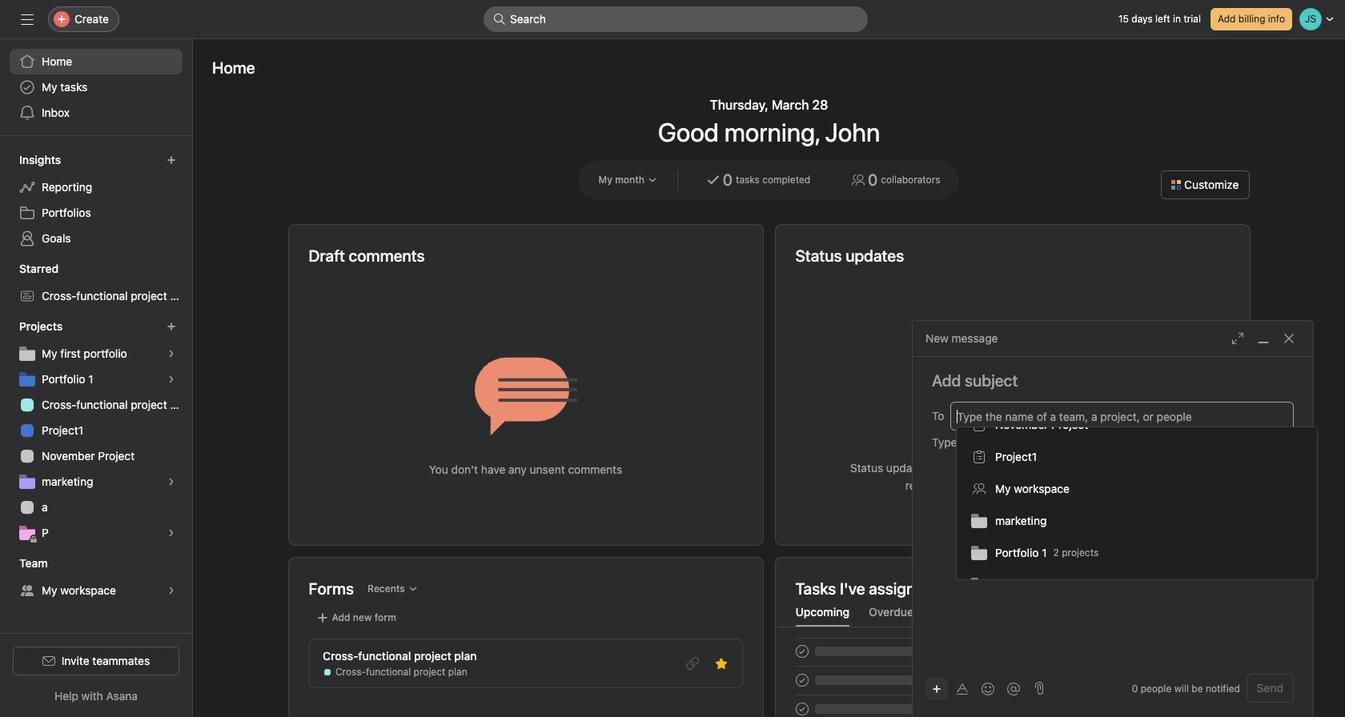 Task type: vqa. For each thing, say whether or not it's contained in the screenshot.
the rightmost ADD
no



Task type: locate. For each thing, give the bounding box(es) containing it.
at mention image
[[1007, 683, 1020, 695]]

list box
[[484, 6, 868, 32]]

toolbar
[[926, 677, 1028, 700]]

new insights image
[[167, 155, 176, 165]]

hide sidebar image
[[21, 13, 34, 26]]

see details, portfolio 1 image
[[167, 375, 176, 384]]

see details, p image
[[167, 528, 176, 538]]

Add subject text field
[[913, 370, 1313, 392]]

starred element
[[0, 255, 192, 312]]

dialog
[[913, 321, 1313, 717]]

global element
[[0, 39, 192, 135]]

Type the name of a team, a project, or people text field
[[957, 407, 1285, 426]]



Task type: describe. For each thing, give the bounding box(es) containing it.
new project or portfolio image
[[167, 322, 176, 331]]

see details, my workspace image
[[167, 586, 176, 596]]

remove from favorites image
[[715, 657, 727, 670]]

see details, my first portfolio image
[[167, 349, 176, 359]]

prominent image
[[493, 13, 506, 26]]

teams element
[[0, 549, 192, 607]]

projects element
[[0, 312, 192, 549]]

close image
[[1283, 332, 1295, 345]]

minimize image
[[1257, 332, 1270, 345]]

see details, marketing image
[[167, 477, 176, 487]]

insights element
[[0, 146, 192, 255]]

formatting image
[[956, 683, 969, 695]]

copy form link image
[[686, 657, 699, 670]]

emoji image
[[982, 683, 994, 695]]

expand popout to full screen image
[[1231, 332, 1244, 345]]



